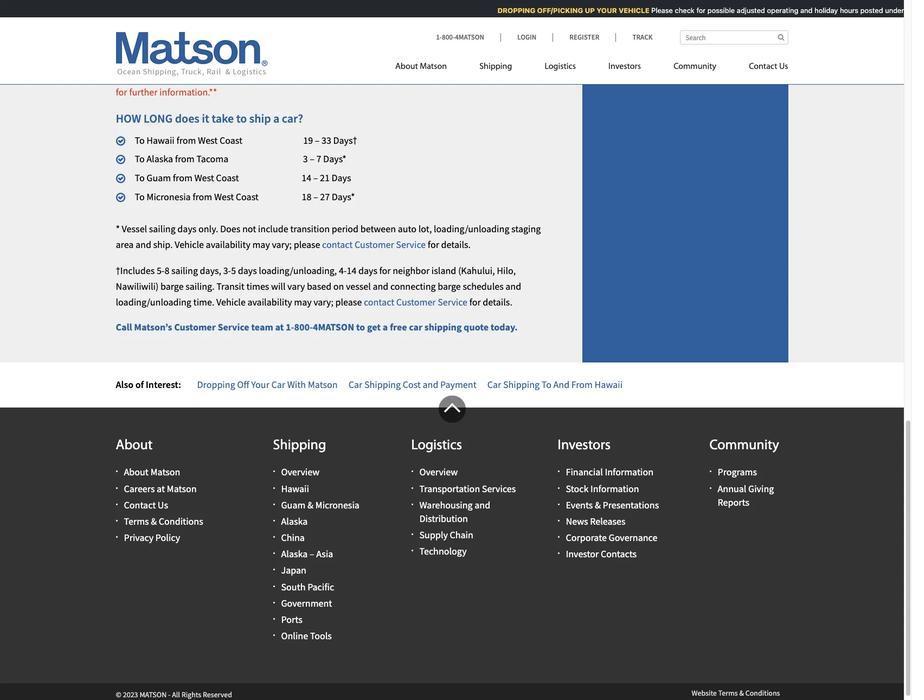Task type: locate. For each thing, give the bounding box(es) containing it.
with
[[287, 379, 306, 391]]

barge down 8
[[161, 280, 184, 293]]

0 vertical spatial vary;
[[272, 238, 292, 251]]

1 vertical spatial about
[[116, 439, 153, 453]]

0 horizontal spatial 4matson
[[313, 321, 355, 333]]

have left an
[[439, 55, 459, 67]]

at right careers at the bottom of page
[[157, 482, 165, 495]]

0 vertical spatial contact customer service for details.
[[322, 238, 471, 251]]

to for to guam from west coast                                14 – 21 days
[[135, 172, 145, 184]]

3 ship from the left
[[446, 0, 465, 1]]

0 horizontal spatial contact
[[124, 499, 156, 511]]

alaska up '1-800-4matson'
[[478, 4, 505, 17]]

to
[[135, 134, 145, 146], [135, 153, 145, 165], [135, 172, 145, 184], [135, 191, 145, 203], [542, 379, 552, 391]]

vary;
[[272, 238, 292, 251], [314, 296, 334, 308]]

2 vertical spatial 1-
[[286, 321, 295, 333]]

0 vertical spatial contact us link
[[733, 57, 789, 79]]

community inside footer
[[710, 439, 780, 453]]

1 horizontal spatial vary;
[[314, 296, 334, 308]]

ship
[[135, 0, 154, 1], [291, 0, 309, 1], [446, 0, 465, 1]]

west down to guam from west coast                                14 – 21 days
[[214, 191, 234, 203]]

0 vertical spatial 800-
[[442, 33, 455, 42]]

matson up "terms & conditions" link
[[167, 482, 197, 495]]

shipping
[[480, 62, 513, 71], [365, 379, 401, 391], [504, 379, 540, 391], [273, 439, 326, 453]]

contact inside top menu navigation
[[750, 62, 778, 71]]

not left 'yet'
[[155, 70, 169, 83]]

tacoma up to guam from west coast                                14 – 21 days
[[197, 153, 229, 165]]

2 vertical spatial contact
[[364, 296, 395, 308]]

0 vertical spatial micronesia
[[147, 191, 191, 203]]

you
[[422, 55, 437, 67]]

contacts
[[601, 548, 637, 560]]

contact down the been
[[329, 70, 360, 83]]

and inside * vessel sailing days only. does not include transition period between auto lot, loading/unloading staging area and ship. vehicle availability may vary; please
[[136, 238, 151, 251]]

1 vertical spatial community
[[710, 439, 780, 453]]

staging
[[512, 222, 541, 235]]

section
[[569, 0, 802, 363]]

0 vertical spatial contact customer service link
[[322, 238, 426, 251]]

0 vertical spatial at
[[480, 70, 488, 83]]

0 horizontal spatial details.
[[442, 238, 471, 251]]

tacoma up us,
[[288, 55, 320, 67]]

4matson inside 1-800-4matson for further information.**
[[516, 70, 555, 83]]

have up further on the top
[[134, 70, 153, 83]]

for inside †includes 5-8 sailing days, 3-5 days loading/unloading, 4-14 days for neighbor island (kahului, hilo, nawiliwili) barge sailing. transit times will vary based on vessel and connecting barge schedules and loading/unloading time. vehicle availability may vary; please
[[380, 265, 391, 277]]

800- down booking
[[498, 70, 516, 83]]

1 vertical spatial 1-800-4matson link
[[490, 70, 555, 83]]

days
[[178, 222, 197, 235], [238, 265, 257, 277], [359, 265, 378, 277]]

0 horizontal spatial conditions
[[159, 515, 203, 528]]

to guam from west coast                                14 – 21 days
[[135, 172, 351, 184]]

1 vertical spatial 1-
[[490, 70, 498, 83]]

at down existing at the top right of page
[[480, 70, 488, 83]]

loading/unloading up (kahului,
[[434, 222, 510, 235]]

service down you
[[419, 70, 449, 83]]

None search field
[[680, 30, 789, 45]]

a right the get
[[383, 321, 388, 333]]

ship for ship your car to/from hawaii
[[135, 0, 154, 1]]

1-800-4matson link down based
[[286, 321, 355, 333]]

overview for hawaii
[[281, 466, 320, 478]]

your
[[593, 6, 613, 15]]

transportation services link
[[420, 482, 516, 495]]

a
[[274, 111, 280, 126], [383, 321, 388, 333]]

ship
[[250, 111, 271, 126]]

and down **auto at the left top of the page
[[116, 70, 132, 83]]

1 horizontal spatial conditions
[[746, 688, 781, 698]]

to left ship
[[236, 111, 247, 126]]

reports
[[718, 496, 750, 508]]

contact us
[[750, 62, 789, 71]]

information up the events & presentations link
[[591, 482, 640, 495]]

– left the 7
[[310, 153, 315, 165]]

1 vertical spatial loading/unloading
[[116, 296, 192, 308]]

to/from inside ship your car to/from guam
[[348, 0, 381, 1]]

0 vertical spatial to
[[277, 70, 285, 83]]

1 vertical spatial vehicle
[[217, 296, 246, 308]]

investors link
[[593, 57, 658, 79]]

for down lot,
[[428, 238, 440, 251]]

matson right with
[[308, 379, 338, 391]]

1 vertical spatial contact customer service link
[[364, 296, 468, 308]]

quote
[[464, 321, 489, 333]]

at right team
[[275, 321, 284, 333]]

2 vertical spatial at
[[157, 482, 165, 495]]

japan
[[281, 564, 307, 577]]

days†
[[334, 134, 358, 146]]

information
[[605, 466, 654, 478], [591, 482, 640, 495]]

1 horizontal spatial overview link
[[420, 466, 458, 478]]

services
[[482, 482, 516, 495]]

0 horizontal spatial guam
[[147, 172, 171, 184]]

community
[[674, 62, 717, 71], [710, 439, 780, 453]]

0 horizontal spatial us
[[158, 499, 168, 511]]

0 horizontal spatial vary;
[[272, 238, 292, 251]]

0 vertical spatial coast
[[216, 172, 239, 184]]

vary; down based
[[314, 296, 334, 308]]

to/from inside ship your car to/from alaska
[[504, 0, 536, 1]]

guam inside ship your car to/from guam
[[323, 4, 348, 17]]

800- inside 1-800-4matson for further information.**
[[498, 70, 516, 83]]

and down transportation services link
[[475, 499, 491, 511]]

sailing inside †includes 5-8 sailing days, 3-5 days loading/unloading, 4-14 days for neighbor island (kahului, hilo, nawiliwili) barge sailing. transit times will vary based on vessel and connecting barge schedules and loading/unloading time. vehicle availability may vary; please
[[172, 265, 198, 277]]

contact customer service link for days
[[364, 296, 468, 308]]

1- down existing at the top right of page
[[490, 70, 498, 83]]

days* right 27
[[332, 191, 355, 203]]

0 vertical spatial about
[[396, 62, 418, 71]]

ship inside ship your car to/from alaska
[[446, 0, 465, 1]]

alaska inside ship your car to/from alaska
[[478, 4, 505, 17]]

1 horizontal spatial contact us link
[[733, 57, 789, 79]]

0 horizontal spatial vehicle
[[175, 238, 204, 251]]

online tools link
[[281, 630, 332, 642]]

west
[[198, 134, 218, 146], [195, 172, 214, 184], [214, 191, 234, 203]]

1 horizontal spatial micronesia
[[316, 499, 360, 511]]

0 horizontal spatial at
[[157, 482, 165, 495]]

overview link up hawaii link
[[281, 466, 320, 478]]

conditions
[[159, 515, 203, 528], [746, 688, 781, 698]]

2 overview from the left
[[420, 466, 458, 478]]

availability down does
[[206, 238, 251, 251]]

1 horizontal spatial about matson link
[[396, 57, 464, 79]]

payment
[[441, 379, 477, 391]]

west down to alaska from tacoma                                      3 – 7 days*
[[195, 172, 214, 184]]

for right "check"
[[693, 6, 702, 15]]

search image
[[779, 34, 785, 41]]

on
[[334, 280, 344, 293]]

loading/unloading,
[[259, 265, 337, 277]]

1 ship from the left
[[135, 0, 154, 1]]

*
[[116, 222, 120, 235]]

to hawaii from west coast                               19 – 33 days†
[[135, 134, 358, 146]]

availability inside †includes 5-8 sailing days, 3-5 days loading/unloading, 4-14 days for neighbor island (kahului, hilo, nawiliwili) barge sailing. transit times will vary based on vessel and connecting barge schedules and loading/unloading time. vehicle availability may vary; please
[[248, 296, 292, 308]]

to for to micronesia from west coast                      18 – 27 days*
[[135, 191, 145, 203]]

days inside * vessel sailing days only. does not include transition period between auto lot, loading/unloading staging area and ship. vehicle availability may vary; please
[[178, 222, 197, 235]]

details. down the schedules
[[483, 296, 513, 308]]

your for hawaii
[[156, 0, 175, 1]]

existing
[[473, 55, 505, 67]]

1 overview link from the left
[[281, 466, 320, 478]]

0 horizontal spatial have
[[134, 70, 153, 83]]

1 horizontal spatial tacoma
[[288, 55, 320, 67]]

does
[[220, 222, 241, 235]]

for left the neighbor on the top of page
[[380, 265, 391, 277]]

1 barge from the left
[[161, 280, 184, 293]]

ship your car to/from alaska
[[446, 0, 536, 17]]

may down include
[[253, 238, 270, 251]]

investors inside top menu navigation
[[609, 62, 642, 71]]

call matson's customer service team at 1-800-4matson to get a free car shipping quote today.
[[116, 321, 518, 333]]

ship your car to/from alaska link
[[427, 0, 556, 27]]

about for about matson
[[396, 62, 418, 71]]

availability down will
[[248, 296, 292, 308]]

may inside * vessel sailing days only. does not include transition period between auto lot, loading/unloading staging area and ship. vehicle availability may vary; please
[[253, 238, 270, 251]]

to/from inside **auto shipments to/from hawaii through tacoma have been suspended. if you have an existing booking and have not yet delivered your vehicle to us, please contact our customer service center at
[[190, 55, 221, 67]]

government
[[281, 597, 332, 609]]

and right cost
[[423, 379, 439, 391]]

coast for micronesia
[[236, 191, 259, 203]]

2 vertical spatial to
[[356, 321, 365, 333]]

contact for period
[[322, 238, 353, 251]]

contact customer service link down between
[[322, 238, 426, 251]]

and inside **auto shipments to/from hawaii through tacoma have been suspended. if you have an existing booking and have not yet delivered your vehicle to us, please contact our customer service center at
[[116, 70, 132, 83]]

days up vessel
[[359, 265, 378, 277]]

and down vessel
[[136, 238, 151, 251]]

investors up financial
[[558, 439, 611, 453]]

& inside overview hawaii guam & micronesia alaska china alaska – asia japan south pacific government ports online tools
[[308, 499, 314, 511]]

vehicle down only.
[[175, 238, 204, 251]]

1 horizontal spatial contact
[[750, 62, 778, 71]]

terms inside about matson careers at matson contact us terms & conditions privacy policy
[[124, 515, 149, 528]]

†includes
[[116, 265, 155, 277]]

loading/unloading inside * vessel sailing days only. does not include transition period between auto lot, loading/unloading staging area and ship. vehicle availability may vary; please
[[434, 222, 510, 235]]

vary; inside * vessel sailing days only. does not include transition period between auto lot, loading/unloading staging area and ship. vehicle availability may vary; please
[[272, 238, 292, 251]]

for left further on the top
[[116, 86, 127, 98]]

ports
[[281, 613, 303, 626]]

1 vertical spatial days*
[[332, 191, 355, 203]]

4matson down booking
[[516, 70, 555, 83]]

from
[[572, 379, 593, 391]]

please down "transition"
[[294, 238, 321, 251]]

0 vertical spatial contact
[[329, 70, 360, 83]]

1 vertical spatial logistics
[[412, 439, 462, 453]]

2 horizontal spatial 4matson
[[516, 70, 555, 83]]

1 vertical spatial contact
[[322, 238, 353, 251]]

customer down between
[[355, 238, 394, 251]]

hawaii inside overview hawaii guam & micronesia alaska china alaska – asia japan south pacific government ports online tools
[[281, 482, 309, 495]]

1 horizontal spatial 4matson
[[455, 33, 485, 42]]

reserved
[[203, 690, 232, 700]]

hawaii up your
[[223, 55, 251, 67]]

tacoma inside **auto shipments to/from hawaii through tacoma have been suspended. if you have an existing booking and have not yet delivered your vehicle to us, please contact our customer service center at
[[288, 55, 320, 67]]

asia
[[316, 548, 333, 560]]

1-800-4matson link
[[436, 33, 501, 42], [490, 70, 555, 83], [286, 321, 355, 333]]

hawaii up guam & micronesia link
[[281, 482, 309, 495]]

shipments
[[145, 55, 188, 67]]

details.
[[442, 238, 471, 251], [483, 296, 513, 308]]

matson up 'careers at matson' link
[[151, 466, 180, 478]]

0 vertical spatial investors
[[609, 62, 642, 71]]

vehicle
[[175, 238, 204, 251], [217, 296, 246, 308]]

2 vertical spatial 1-800-4matson link
[[286, 321, 355, 333]]

1 horizontal spatial guam
[[281, 499, 306, 511]]

0 vertical spatial 1-800-4matson link
[[436, 33, 501, 42]]

contact customer service for details. for loading/unloading
[[322, 238, 471, 251]]

& inside about matson careers at matson contact us terms & conditions privacy policy
[[151, 515, 157, 528]]

to left the get
[[356, 321, 365, 333]]

your inside ship your car to/from hawaii
[[156, 0, 175, 1]]

about for about
[[116, 439, 153, 453]]

2 vertical spatial 800-
[[294, 321, 313, 333]]

contact down careers at the bottom of page
[[124, 499, 156, 511]]

1 horizontal spatial to
[[277, 70, 285, 83]]

footer containing about
[[0, 396, 905, 700]]

vary; down include
[[272, 238, 292, 251]]

1 vertical spatial vary;
[[314, 296, 334, 308]]

1 vertical spatial may
[[294, 296, 312, 308]]

about inside top menu navigation
[[396, 62, 418, 71]]

shipping left and
[[504, 379, 540, 391]]

sailing up ship.
[[149, 222, 176, 235]]

1 vertical spatial sailing
[[172, 265, 198, 277]]

& up privacy policy link
[[151, 515, 157, 528]]

micronesia inside overview hawaii guam & micronesia alaska china alaska – asia japan south pacific government ports online tools
[[316, 499, 360, 511]]

details. for island
[[483, 296, 513, 308]]

programs link
[[718, 466, 758, 478]]

2 horizontal spatial guam
[[323, 4, 348, 17]]

0 vertical spatial conditions
[[159, 515, 203, 528]]

2 horizontal spatial 1-
[[490, 70, 498, 83]]

1 vertical spatial coast
[[236, 191, 259, 203]]

1 horizontal spatial not
[[243, 222, 256, 235]]

0 horizontal spatial overview
[[281, 466, 320, 478]]

overview link up transportation
[[420, 466, 458, 478]]

800- for 1-800-4matson for further information.**
[[498, 70, 516, 83]]

overview
[[281, 466, 320, 478], [420, 466, 458, 478]]

– left asia
[[310, 548, 315, 560]]

west for hawaii
[[198, 134, 218, 146]]

1- right team
[[286, 321, 295, 333]]

0 vertical spatial sailing
[[149, 222, 176, 235]]

please down vessel
[[336, 296, 362, 308]]

information up stock information link on the bottom of page
[[605, 466, 654, 478]]

further
[[129, 86, 158, 98]]

not inside **auto shipments to/from hawaii through tacoma have been suspended. if you have an existing booking and have not yet delivered your vehicle to us, please contact our customer service center at
[[155, 70, 169, 83]]

0 horizontal spatial ship
[[135, 0, 154, 1]]

about inside about matson careers at matson contact us terms & conditions privacy policy
[[124, 466, 149, 478]]

us inside top menu navigation
[[780, 62, 789, 71]]

terms & conditions link
[[124, 515, 203, 528]]

up
[[581, 6, 591, 15]]

us,
[[287, 70, 299, 83]]

1 vertical spatial about matson link
[[124, 466, 180, 478]]

privacy
[[124, 531, 154, 544]]

sailing right 8
[[172, 265, 198, 277]]

guam & micronesia link
[[281, 499, 360, 511]]

overview inside overview hawaii guam & micronesia alaska china alaska – asia japan south pacific government ports online tools
[[281, 466, 320, 478]]

to/from for guam
[[348, 0, 381, 1]]

contact customer service for details. down "auto"
[[322, 238, 471, 251]]

pacific
[[308, 581, 334, 593]]

service
[[419, 70, 449, 83], [396, 238, 426, 251], [438, 296, 468, 308], [218, 321, 249, 333]]

0 horizontal spatial overview link
[[281, 466, 320, 478]]

–
[[315, 134, 320, 146], [310, 153, 315, 165], [314, 172, 318, 184], [314, 191, 318, 203], [310, 548, 315, 560]]

ship inside ship your car to/from hawaii
[[135, 0, 154, 1]]

about matson
[[396, 62, 447, 71]]

27
[[320, 191, 330, 203]]

800- down vary at the top of page
[[294, 321, 313, 333]]

for
[[693, 6, 702, 15], [116, 86, 127, 98], [428, 238, 440, 251], [380, 265, 391, 277], [470, 296, 481, 308]]

contact customer service link down connecting
[[364, 296, 468, 308]]

shipping right an
[[480, 62, 513, 71]]

1 vertical spatial investors
[[558, 439, 611, 453]]

0 vertical spatial community
[[674, 62, 717, 71]]

4matson up an
[[455, 33, 485, 42]]

1 horizontal spatial terms
[[719, 688, 738, 698]]

off
[[237, 379, 249, 391]]

adjusted
[[733, 6, 761, 15]]

**auto
[[116, 55, 143, 67]]

china
[[281, 531, 305, 544]]

& up news releases link
[[595, 499, 601, 511]]

not right does
[[243, 222, 256, 235]]

0 vertical spatial a
[[274, 111, 280, 126]]

us up "terms & conditions" link
[[158, 499, 168, 511]]

2 vertical spatial about
[[124, 466, 149, 478]]

0 horizontal spatial to
[[236, 111, 247, 126]]

your inside ship your car to/from guam
[[311, 0, 330, 1]]

terms up privacy
[[124, 515, 149, 528]]

1 vertical spatial availability
[[248, 296, 292, 308]]

1 horizontal spatial us
[[780, 62, 789, 71]]

guam inside overview hawaii guam & micronesia alaska china alaska – asia japan south pacific government ports online tools
[[281, 499, 306, 511]]

supply chain link
[[420, 529, 474, 541]]

to alaska from tacoma                                      3 – 7 days*
[[135, 153, 347, 165]]

1- inside 1-800-4matson for further information.**
[[490, 70, 498, 83]]

vehicle inside †includes 5-8 sailing days, 3-5 days loading/unloading, 4-14 days for neighbor island (kahului, hilo, nawiliwili) barge sailing. transit times will vary based on vessel and connecting barge schedules and loading/unloading time. vehicle availability may vary; please
[[217, 296, 246, 308]]

0 horizontal spatial contact us link
[[124, 499, 168, 511]]

logistics inside top menu navigation
[[545, 62, 576, 71]]

1 vertical spatial us
[[158, 499, 168, 511]]

a left car?
[[274, 111, 280, 126]]

14 up vessel
[[347, 265, 357, 277]]

contact customer service link
[[322, 238, 426, 251], [364, 296, 468, 308]]

0 vertical spatial 1-
[[436, 33, 442, 42]]

0 horizontal spatial a
[[274, 111, 280, 126]]

coast
[[216, 172, 239, 184], [236, 191, 259, 203]]

for for †includes 5-8 sailing days, 3-5 days loading/unloading, 4-14 days for neighbor island (kahului, hilo, nawiliwili) barge sailing. transit times will vary based on vessel and connecting barge schedules and loading/unloading time. vehicle availability may vary; please
[[470, 296, 481, 308]]

hawaii inside **auto shipments to/from hawaii through tacoma have been suspended. if you have an existing booking and have not yet delivered your vehicle to us, please contact our customer service center at
[[223, 55, 251, 67]]

for for **auto shipments to/from hawaii through tacoma have been suspended. if you have an existing booking and have not yet delivered your vehicle to us, please contact our customer service center at
[[116, 86, 127, 98]]

terms
[[124, 515, 149, 528], [719, 688, 738, 698]]

overview for transportation
[[420, 466, 458, 478]]

matson left center
[[420, 62, 447, 71]]

alaska
[[478, 4, 505, 17], [147, 153, 173, 165], [281, 515, 308, 528], [281, 548, 308, 560]]

area
[[116, 238, 134, 251]]

1- up you
[[436, 33, 442, 42]]

1 vertical spatial a
[[383, 321, 388, 333]]

0 vertical spatial logistics
[[545, 62, 576, 71]]

only.
[[199, 222, 218, 235]]

community down search search field
[[674, 62, 717, 71]]

presentations
[[603, 499, 660, 511]]

overview inside overview transportation services warehousing and distribution supply chain technology
[[420, 466, 458, 478]]

days* right the 7
[[324, 153, 347, 165]]

2 barge from the left
[[438, 280, 461, 293]]

0 horizontal spatial tacoma
[[197, 153, 229, 165]]

0 vertical spatial information
[[605, 466, 654, 478]]

– left 33
[[315, 134, 320, 146]]

customer down suspended.
[[378, 70, 417, 83]]

0 vertical spatial west
[[198, 134, 218, 146]]

vehicle down transit
[[217, 296, 246, 308]]

contact inside **auto shipments to/from hawaii through tacoma have been suspended. if you have an existing booking and have not yet delivered your vehicle to us, please contact our customer service center at
[[329, 70, 360, 83]]

ship inside ship your car to/from guam
[[291, 0, 309, 1]]

community up programs
[[710, 439, 780, 453]]

logistics right booking
[[545, 62, 576, 71]]

matson's
[[134, 321, 172, 333]]

2 overview link from the left
[[420, 466, 458, 478]]

1 overview from the left
[[281, 466, 320, 478]]

hawaii link
[[281, 482, 309, 495]]

1 horizontal spatial overview
[[420, 466, 458, 478]]

2 ship from the left
[[291, 0, 309, 1]]

1 horizontal spatial at
[[275, 321, 284, 333]]

free
[[390, 321, 407, 333]]

for inside 1-800-4matson for further information.**
[[116, 86, 127, 98]]

to/from inside ship your car to/from hawaii
[[193, 0, 225, 1]]

call
[[116, 321, 132, 333]]

2 horizontal spatial ship
[[446, 0, 465, 1]]

about matson link for 'careers at matson' link
[[124, 466, 180, 478]]

contact up the get
[[364, 296, 395, 308]]

contact down search search field
[[750, 62, 778, 71]]

logistics down backtop image
[[412, 439, 462, 453]]

investor
[[566, 548, 599, 560]]

1 vertical spatial please
[[294, 238, 321, 251]]

login link
[[501, 33, 553, 42]]

overview up transportation
[[420, 466, 458, 478]]

days right 5
[[238, 265, 257, 277]]

have left the been
[[322, 55, 341, 67]]

0 vertical spatial 14
[[302, 172, 312, 184]]

may inside †includes 5-8 sailing days, 3-5 days loading/unloading, 4-14 days for neighbor island (kahului, hilo, nawiliwili) barge sailing. transit times will vary based on vessel and connecting barge schedules and loading/unloading time. vehicle availability may vary; please
[[294, 296, 312, 308]]

(kahului,
[[459, 265, 495, 277]]

include
[[258, 222, 289, 235]]

800- up about matson
[[442, 33, 455, 42]]

1 horizontal spatial 1-
[[436, 33, 442, 42]]

customer inside **auto shipments to/from hawaii through tacoma have been suspended. if you have an existing booking and have not yet delivered your vehicle to us, please contact our customer service center at
[[378, 70, 417, 83]]

1 horizontal spatial vehicle
[[217, 296, 246, 308]]

2 horizontal spatial have
[[439, 55, 459, 67]]

hawaii down long
[[147, 134, 175, 146]]

to inside **auto shipments to/from hawaii through tacoma have been suspended. if you have an existing booking and have not yet delivered your vehicle to us, please contact our customer service center at
[[277, 70, 285, 83]]

to/from for hawaii
[[193, 0, 225, 1]]

barge
[[161, 280, 184, 293], [438, 280, 461, 293]]

contact
[[329, 70, 360, 83], [322, 238, 353, 251], [364, 296, 395, 308]]

time.
[[194, 296, 215, 308]]

vessel
[[122, 222, 147, 235]]

customer down time. at left top
[[174, 321, 216, 333]]

0 horizontal spatial days
[[178, 222, 197, 235]]

0 vertical spatial vehicle
[[175, 238, 204, 251]]

service inside **auto shipments to/from hawaii through tacoma have been suspended. if you have an existing booking and have not yet delivered your vehicle to us, please contact our customer service center at
[[419, 70, 449, 83]]

footer
[[0, 396, 905, 700]]

coast down to alaska from tacoma                                      3 – 7 days*
[[216, 172, 239, 184]]

your inside ship your car to/from alaska
[[467, 0, 486, 1]]



Task type: describe. For each thing, give the bounding box(es) containing it.
stock
[[566, 482, 589, 495]]

track link
[[616, 33, 653, 42]]

blue matson logo with ocean, shipping, truck, rail and logistics written beneath it. image
[[116, 32, 268, 77]]

posted
[[857, 6, 879, 15]]

operating
[[763, 6, 795, 15]]

car inside ship your car to/from hawaii
[[177, 0, 191, 1]]

financial information stock information events & presentations news releases corporate governance investor contacts
[[566, 466, 660, 560]]

conditions inside about matson careers at matson contact us terms & conditions privacy policy
[[159, 515, 203, 528]]

overview hawaii guam & micronesia alaska china alaska – asia japan south pacific government ports online tools
[[281, 466, 360, 642]]

1-800-4matson link for 1-800-4matson for further information.**
[[490, 70, 555, 83]]

investor contacts link
[[566, 548, 637, 560]]

alaska up china link
[[281, 515, 308, 528]]

community inside top menu navigation
[[674, 62, 717, 71]]

track
[[633, 33, 653, 42]]

about matson link for the shipping link
[[396, 57, 464, 79]]

0 horizontal spatial micronesia
[[147, 191, 191, 203]]

booking
[[507, 55, 540, 67]]

14 inside †includes 5-8 sailing days, 3-5 days loading/unloading, 4-14 days for neighbor island (kahului, hilo, nawiliwili) barge sailing. transit times will vary based on vessel and connecting barge schedules and loading/unloading time. vehicle availability may vary; please
[[347, 265, 357, 277]]

4-
[[339, 265, 347, 277]]

at inside **auto shipments to/from hawaii through tacoma have been suspended. if you have an existing booking and have not yet delivered your vehicle to us, please contact our customer service center at
[[480, 70, 488, 83]]

1 vertical spatial at
[[275, 321, 284, 333]]

connecting
[[391, 280, 436, 293]]

1 vertical spatial to
[[236, 111, 247, 126]]

please inside †includes 5-8 sailing days, 3-5 days loading/unloading, 4-14 days for neighbor island (kahului, hilo, nawiliwili) barge sailing. transit times will vary based on vessel and connecting barge schedules and loading/unloading time. vehicle availability may vary; please
[[336, 296, 362, 308]]

from for alaska
[[175, 153, 195, 165]]

1 vertical spatial terms
[[719, 688, 738, 698]]

1-800-4matson for further information.**
[[116, 70, 555, 98]]

overview link for logistics
[[420, 466, 458, 478]]

details. for staging
[[442, 238, 471, 251]]

4matson for 1-800-4matson for further information.**
[[516, 70, 555, 83]]

contact customer service for details. for neighbor
[[364, 296, 513, 308]]

†includes 5-8 sailing days, 3-5 days loading/unloading, 4-14 days for neighbor island (kahului, hilo, nawiliwili) barge sailing. transit times will vary based on vessel and connecting barge schedules and loading/unloading time. vehicle availability may vary; please
[[116, 265, 522, 308]]

0 vertical spatial days*
[[324, 153, 347, 165]]

hawaii inside ship your car to/from hawaii
[[166, 4, 195, 17]]

sailing inside * vessel sailing days only. does not include transition period between auto lot, loading/unloading staging area and ship. vehicle availability may vary; please
[[149, 222, 176, 235]]

1 vertical spatial conditions
[[746, 688, 781, 698]]

news
[[566, 515, 589, 528]]

loading/unloading inside †includes 5-8 sailing days, 3-5 days loading/unloading, 4-14 days for neighbor island (kahului, hilo, nawiliwili) barge sailing. transit times will vary based on vessel and connecting barge schedules and loading/unloading time. vehicle availability may vary; please
[[116, 296, 192, 308]]

supply
[[420, 529, 448, 541]]

suspended.
[[366, 55, 413, 67]]

car shipping cost and payment
[[349, 379, 477, 391]]

annual giving reports link
[[718, 482, 775, 508]]

island
[[432, 265, 457, 277]]

careers
[[124, 482, 155, 495]]

auto
[[398, 222, 417, 235]]

south pacific link
[[281, 581, 334, 593]]

& inside financial information stock information events & presentations news releases corporate governance investor contacts
[[595, 499, 601, 511]]

service down "auto"
[[396, 238, 426, 251]]

from for guam
[[173, 172, 193, 184]]

privacy policy link
[[124, 531, 180, 544]]

Search search field
[[680, 30, 789, 45]]

2 vertical spatial 4matson
[[313, 321, 355, 333]]

it
[[202, 111, 209, 126]]

5-
[[157, 265, 165, 277]]

0 horizontal spatial 14
[[302, 172, 312, 184]]

please inside * vessel sailing days only. does not include transition period between auto lot, loading/unloading staging area and ship. vehicle availability may vary; please
[[294, 238, 321, 251]]

‐
[[168, 690, 171, 700]]

1 vertical spatial guam
[[147, 172, 171, 184]]

website terms & conditions link
[[692, 688, 781, 698]]

governance
[[609, 531, 658, 544]]

login
[[518, 33, 537, 42]]

vehicle inside * vessel sailing days only. does not include transition period between auto lot, loading/unloading staging area and ship. vehicle availability may vary; please
[[175, 238, 204, 251]]

0 horizontal spatial 1-
[[286, 321, 295, 333]]

service left team
[[218, 321, 249, 333]]

21
[[320, 172, 330, 184]]

logistics inside footer
[[412, 439, 462, 453]]

alaska down long
[[147, 153, 173, 165]]

tools
[[310, 630, 332, 642]]

schedules
[[463, 280, 504, 293]]

to for to alaska from tacoma                                      3 – 7 days*
[[135, 153, 145, 165]]

to for to hawaii from west coast                               19 – 33 days†
[[135, 134, 145, 146]]

if
[[415, 55, 420, 67]]

our
[[362, 70, 376, 83]]

top menu navigation
[[396, 57, 789, 79]]

**auto shipments to/from hawaii through tacoma have been suspended. if you have an existing booking and have not yet delivered your vehicle to us, please contact our customer service center at
[[116, 55, 540, 83]]

from for hawaii
[[177, 134, 196, 146]]

dropping
[[493, 6, 531, 15]]

cost
[[403, 379, 421, 391]]

– left 27
[[314, 191, 318, 203]]

transit
[[217, 280, 245, 293]]

online
[[281, 630, 308, 642]]

availability inside * vessel sailing days only. does not include transition period between auto lot, loading/unloading staging area and ship. vehicle availability may vary; please
[[206, 238, 251, 251]]

contact inside about matson careers at matson contact us terms & conditions privacy policy
[[124, 499, 156, 511]]

for for * vessel sailing days only. does not include transition period between auto lot, loading/unloading staging area and ship. vehicle availability may vary; please
[[428, 238, 440, 251]]

under
[[881, 6, 900, 15]]

1-800-4matson link for call matson's customer service team at 1-800-4matson to get a free car shipping quote today.
[[286, 321, 355, 333]]

to/from for alaska
[[504, 0, 536, 1]]

events
[[566, 499, 593, 511]]

releases
[[591, 515, 626, 528]]

2 horizontal spatial days
[[359, 265, 378, 277]]

8
[[165, 265, 170, 277]]

times
[[247, 280, 269, 293]]

– inside overview hawaii guam & micronesia alaska china alaska – asia japan south pacific government ports online tools
[[310, 548, 315, 560]]

contact for 4-
[[364, 296, 395, 308]]

stock information link
[[566, 482, 640, 495]]

website
[[692, 688, 718, 698]]

dropping off your car with matson
[[197, 379, 338, 391]]

1 horizontal spatial a
[[383, 321, 388, 333]]

programs
[[718, 466, 758, 478]]

holiday
[[811, 6, 834, 15]]

between
[[361, 222, 396, 235]]

0 horizontal spatial 800-
[[294, 321, 313, 333]]

ship your car to/from hawaii link
[[116, 0, 244, 27]]

west for micronesia
[[214, 191, 234, 203]]

shipping inside the shipping link
[[480, 62, 513, 71]]

about for about matson careers at matson contact us terms & conditions privacy policy
[[124, 466, 149, 478]]

car inside ship your car to/from guam
[[332, 0, 347, 1]]

information.**
[[160, 86, 217, 98]]

service up shipping
[[438, 296, 468, 308]]

hawaii right from
[[595, 379, 623, 391]]

4matson for 1-800-4matson
[[455, 33, 485, 42]]

your for alaska
[[467, 0, 486, 1]]

careers at matson link
[[124, 482, 197, 495]]

how long does it take to ship a car?
[[116, 111, 303, 126]]

events & presentations link
[[566, 499, 660, 511]]

"la
[[902, 6, 913, 15]]

ship your car to/from guam link
[[271, 0, 400, 27]]

vary; inside †includes 5-8 sailing days, 3-5 days loading/unloading, 4-14 days for neighbor island (kahului, hilo, nawiliwili) barge sailing. transit times will vary based on vessel and connecting barge schedules and loading/unloading time. vehicle availability may vary; please
[[314, 296, 334, 308]]

and left holiday
[[796, 6, 809, 15]]

1 horizontal spatial days
[[238, 265, 257, 277]]

1- for 1-800-4matson
[[436, 33, 442, 42]]

alaska up japan link
[[281, 548, 308, 560]]

shipping left cost
[[365, 379, 401, 391]]

at inside about matson careers at matson contact us terms & conditions privacy policy
[[157, 482, 165, 495]]

your for guam
[[311, 0, 330, 1]]

long
[[144, 111, 173, 126]]

coast for guam
[[216, 172, 239, 184]]

shipping up hawaii link
[[273, 439, 326, 453]]

overview link for shipping
[[281, 466, 320, 478]]

all
[[172, 690, 180, 700]]

matson inside top menu navigation
[[420, 62, 447, 71]]

possible
[[704, 6, 731, 15]]

please inside **auto shipments to/from hawaii through tacoma have been suspended. if you have an existing booking and have not yet delivered your vehicle to us, please contact our customer service center at
[[301, 70, 327, 83]]

©
[[116, 690, 122, 700]]

shipping link
[[464, 57, 529, 79]]

west for guam
[[195, 172, 214, 184]]

based
[[307, 280, 332, 293]]

government link
[[281, 597, 332, 609]]

car
[[409, 321, 423, 333]]

1 vertical spatial tacoma
[[197, 153, 229, 165]]

1-800-4matson
[[436, 33, 485, 42]]

and right vessel
[[373, 280, 389, 293]]

1- for 1-800-4matson for further information.**
[[490, 70, 498, 83]]

us inside about matson careers at matson contact us terms & conditions privacy policy
[[158, 499, 168, 511]]

5
[[231, 265, 236, 277]]

1 vertical spatial information
[[591, 482, 640, 495]]

rights
[[182, 690, 202, 700]]

& right website
[[740, 688, 745, 698]]

ship for ship your car to/from guam
[[291, 0, 309, 1]]

will
[[271, 280, 286, 293]]

contact customer service link for auto
[[322, 238, 426, 251]]

car inside ship your car to/from alaska
[[488, 0, 502, 1]]

interest:
[[146, 379, 181, 391]]

alaska link
[[281, 515, 308, 528]]

vary
[[288, 280, 305, 293]]

from for micronesia
[[193, 191, 212, 203]]

2023 matson
[[123, 690, 167, 700]]

financial
[[566, 466, 603, 478]]

shipping
[[425, 321, 462, 333]]

hilo,
[[497, 265, 516, 277]]

ship for ship your car to/from alaska
[[446, 0, 465, 1]]

annual
[[718, 482, 747, 495]]

off/picking
[[533, 6, 579, 15]]

– left 21
[[314, 172, 318, 184]]

backtop image
[[439, 396, 466, 423]]

and inside overview transportation services warehousing and distribution supply chain technology
[[475, 499, 491, 511]]

warehousing
[[420, 499, 473, 511]]

nawiliwili)
[[116, 280, 159, 293]]

days,
[[200, 265, 221, 277]]

not inside * vessel sailing days only. does not include transition period between auto lot, loading/unloading staging area and ship. vehicle availability may vary; please
[[243, 222, 256, 235]]

800- for 1-800-4matson
[[442, 33, 455, 42]]

1 horizontal spatial have
[[322, 55, 341, 67]]

days
[[332, 172, 351, 184]]

ports link
[[281, 613, 303, 626]]

and down "hilo,"
[[506, 280, 522, 293]]

3-
[[223, 265, 231, 277]]

team
[[251, 321, 273, 333]]

customer down connecting
[[397, 296, 436, 308]]



Task type: vqa. For each thing, say whether or not it's contained in the screenshot.
was
no



